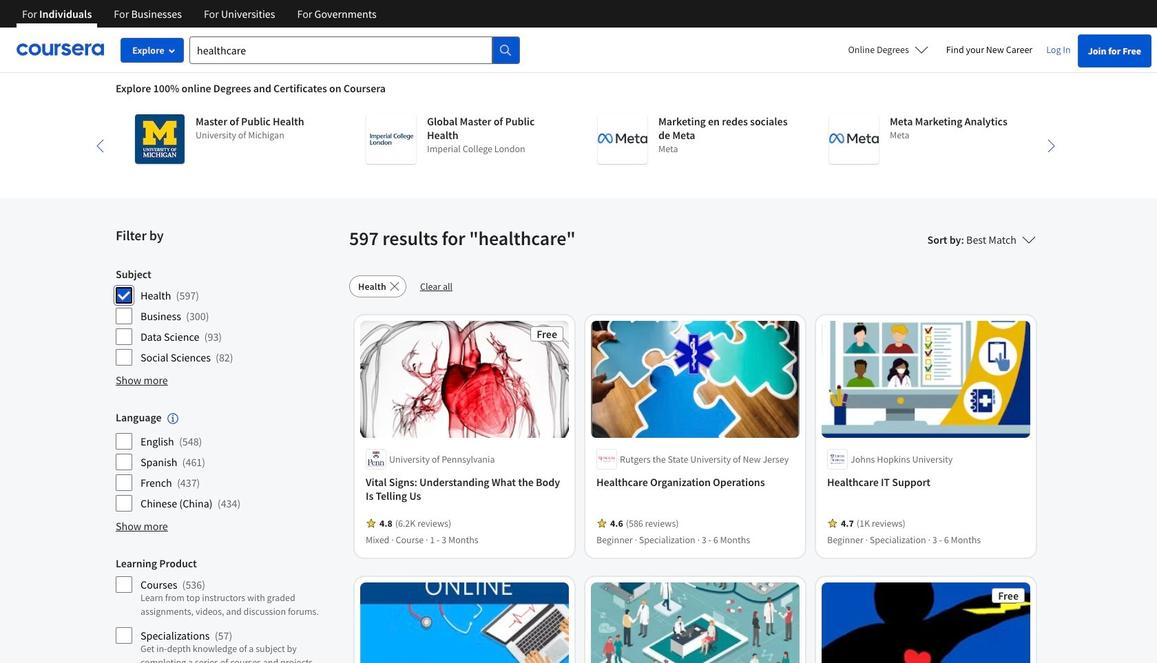 Task type: vqa. For each thing, say whether or not it's contained in the screenshot.
third Group from the top
yes



Task type: describe. For each thing, give the bounding box(es) containing it.
coursera image
[[17, 39, 104, 61]]

university of michigan image
[[135, 114, 185, 164]]

1 meta image from the left
[[598, 114, 648, 164]]

2 meta image from the left
[[830, 114, 879, 164]]

3 group from the top
[[116, 557, 341, 664]]

2 group from the top
[[116, 411, 341, 513]]



Task type: locate. For each thing, give the bounding box(es) containing it.
imperial college london image
[[367, 114, 416, 164]]

None search field
[[189, 36, 520, 64]]

What do you want to learn? text field
[[189, 36, 493, 64]]

2 vertical spatial group
[[116, 557, 341, 664]]

1 group from the top
[[116, 267, 341, 367]]

1 vertical spatial group
[[116, 411, 341, 513]]

information about this filter group image
[[167, 414, 178, 425]]

group
[[116, 267, 341, 367], [116, 411, 341, 513], [116, 557, 341, 664]]

1 horizontal spatial meta image
[[830, 114, 879, 164]]

0 horizontal spatial meta image
[[598, 114, 648, 164]]

banner navigation
[[11, 0, 388, 28]]

0 vertical spatial group
[[116, 267, 341, 367]]

meta image
[[598, 114, 648, 164], [830, 114, 879, 164]]



